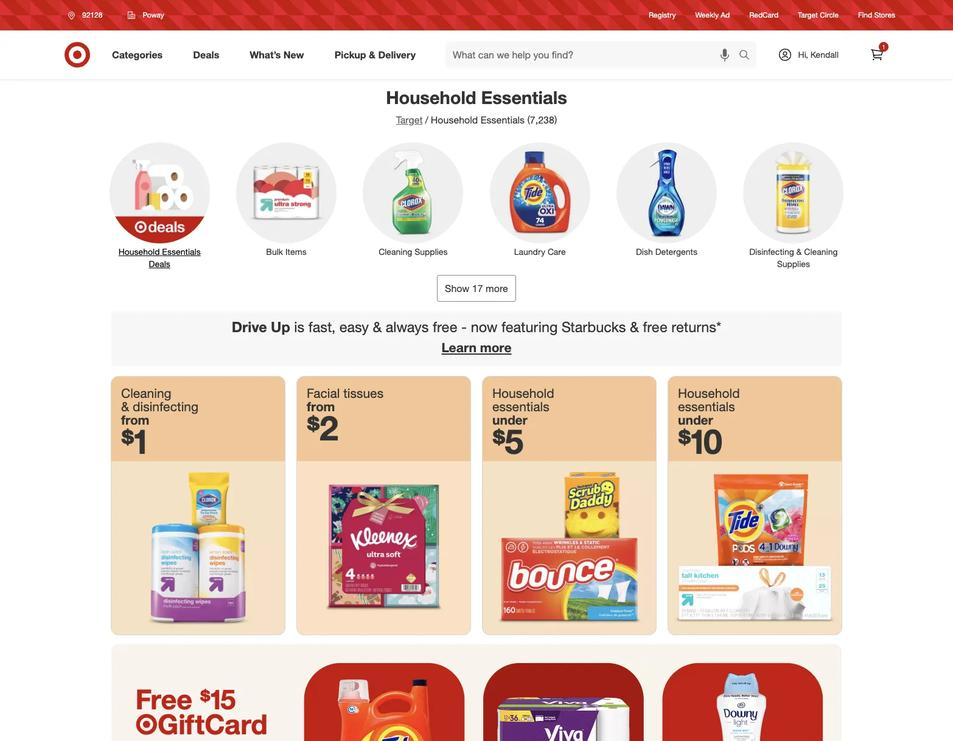 Task type: vqa. For each thing, say whether or not it's contained in the screenshot.


Task type: locate. For each thing, give the bounding box(es) containing it.
¬giftcard
[[135, 708, 268, 741]]

household essentials deals link
[[101, 140, 218, 270]]

/
[[425, 114, 428, 126]]

from
[[307, 399, 335, 415], [121, 412, 149, 428]]

household essentials under
[[492, 385, 554, 428], [678, 385, 740, 428]]

target inside household essentials target / household essentials (7,238)
[[396, 114, 423, 126]]

now
[[471, 318, 498, 336]]

cleaning inside disinfecting & cleaning supplies
[[804, 246, 838, 257]]

featuring
[[502, 318, 558, 336]]

circle
[[820, 11, 839, 20]]

under
[[492, 412, 528, 428], [678, 412, 713, 428]]

easy
[[339, 318, 369, 336]]

1 horizontal spatial essentials
[[678, 399, 735, 415]]

supplies inside disinfecting & cleaning supplies
[[777, 258, 810, 269]]

1 horizontal spatial from
[[307, 399, 335, 415]]

92128
[[82, 10, 102, 19]]

& up $1
[[121, 399, 129, 415]]

more right 17
[[486, 282, 508, 294]]

kendall
[[811, 49, 839, 60]]

cleaning inside cleaning & disinfecting from
[[121, 385, 171, 401]]

$2
[[307, 407, 338, 449]]

0 vertical spatial essentials
[[481, 86, 567, 108]]

from inside cleaning & disinfecting from
[[121, 412, 149, 428]]

supplies down "disinfecting"
[[777, 258, 810, 269]]

up
[[271, 318, 290, 336]]

weekly
[[696, 11, 719, 20]]

0 vertical spatial supplies
[[415, 246, 448, 257]]

from inside facial tissues from
[[307, 399, 335, 415]]

0 horizontal spatial cleaning
[[121, 385, 171, 401]]

1 vertical spatial deals
[[149, 258, 170, 269]]

target link
[[396, 114, 423, 126]]

1 horizontal spatial deals
[[193, 48, 219, 61]]

delivery
[[378, 48, 416, 61]]

0 vertical spatial target
[[798, 11, 818, 20]]

0 horizontal spatial under
[[492, 412, 528, 428]]

essentials
[[492, 399, 549, 415], [678, 399, 735, 415]]

deals
[[193, 48, 219, 61], [149, 258, 170, 269]]

essentials
[[481, 86, 567, 108], [481, 114, 525, 126], [162, 246, 201, 257]]

1 vertical spatial more
[[480, 339, 512, 355]]

more
[[486, 282, 508, 294], [480, 339, 512, 355]]

under for $5
[[492, 412, 528, 428]]

free
[[433, 318, 458, 336], [643, 318, 668, 336]]

pickup & delivery link
[[324, 41, 431, 68]]

find stores link
[[858, 10, 895, 20]]

care
[[548, 246, 566, 257]]

1 household essentials under from the left
[[492, 385, 554, 428]]

find stores
[[858, 11, 895, 20]]

cleaning for cleaning supplies
[[379, 246, 412, 257]]

target
[[798, 11, 818, 20], [396, 114, 423, 126]]

1 horizontal spatial cleaning
[[379, 246, 412, 257]]

& right easy
[[373, 318, 382, 336]]

essentials up $5 on the right bottom of the page
[[492, 399, 549, 415]]

1 vertical spatial essentials
[[481, 114, 525, 126]]

1 horizontal spatial supplies
[[777, 258, 810, 269]]

1 vertical spatial supplies
[[777, 258, 810, 269]]

2 vertical spatial essentials
[[162, 246, 201, 257]]

0 horizontal spatial household essentials under
[[492, 385, 554, 428]]

household essentials under for $10
[[678, 385, 740, 428]]

0 horizontal spatial free
[[433, 318, 458, 336]]

facial tissues from
[[307, 385, 384, 415]]

essentials for $5
[[492, 399, 549, 415]]

cleaning for cleaning & disinfecting from
[[121, 385, 171, 401]]

supplies up show
[[415, 246, 448, 257]]

1 under from the left
[[492, 412, 528, 428]]

always
[[386, 318, 429, 336]]

dish detergents
[[636, 246, 698, 257]]

& inside cleaning & disinfecting from
[[121, 399, 129, 415]]

target circle
[[798, 11, 839, 20]]

0 vertical spatial deals
[[193, 48, 219, 61]]

essentials up $10
[[678, 399, 735, 415]]

2 household essentials under from the left
[[678, 385, 740, 428]]

more down now
[[480, 339, 512, 355]]

essentials for household essentials deals
[[162, 246, 201, 257]]

2 horizontal spatial cleaning
[[804, 246, 838, 257]]

1 vertical spatial target
[[396, 114, 423, 126]]

bulk
[[266, 246, 283, 257]]

cleaning & disinfecting from
[[121, 385, 198, 428]]

0 vertical spatial more
[[486, 282, 508, 294]]

cleaning supplies link
[[355, 140, 472, 258]]

household essentials deals
[[119, 246, 201, 269]]

redcard
[[749, 11, 779, 20]]

household
[[386, 86, 476, 108], [431, 114, 478, 126], [119, 246, 160, 257], [492, 385, 554, 401], [678, 385, 740, 401]]

2 under from the left
[[678, 412, 713, 428]]

target left circle
[[798, 11, 818, 20]]

show
[[445, 282, 470, 294]]

2 essentials from the left
[[678, 399, 735, 415]]

-
[[461, 318, 467, 336]]

1 horizontal spatial under
[[678, 412, 713, 428]]

target left /
[[396, 114, 423, 126]]

essentials inside household essentials deals
[[162, 246, 201, 257]]

hi,
[[798, 49, 808, 60]]

find
[[858, 11, 872, 20]]

show 17 more
[[445, 282, 508, 294]]

supplies
[[415, 246, 448, 257], [777, 258, 810, 269]]

returns*
[[672, 318, 722, 336]]

categories link
[[102, 41, 178, 68]]

&
[[369, 48, 376, 61], [797, 246, 802, 257], [373, 318, 382, 336], [630, 318, 639, 336], [121, 399, 129, 415]]

92128 button
[[60, 4, 115, 26]]

& inside disinfecting & cleaning supplies
[[797, 246, 802, 257]]

more inside show 17 more button
[[486, 282, 508, 294]]

cleaning supplies
[[379, 246, 448, 257]]

bulk items
[[266, 246, 307, 257]]

0 horizontal spatial target
[[396, 114, 423, 126]]

what's new link
[[239, 41, 319, 68]]

0 horizontal spatial from
[[121, 412, 149, 428]]

$10
[[678, 421, 723, 462]]

1
[[882, 43, 886, 51]]

0 horizontal spatial supplies
[[415, 246, 448, 257]]

drive up is fast, easy & always free - now featuring starbucks & free returns* learn more
[[232, 318, 722, 355]]

free left -
[[433, 318, 458, 336]]

household inside household essentials deals
[[119, 246, 160, 257]]

drive
[[232, 318, 267, 336]]

0 horizontal spatial essentials
[[492, 399, 549, 415]]

1 horizontal spatial free
[[643, 318, 668, 336]]

1 essentials from the left
[[492, 399, 549, 415]]

is
[[294, 318, 305, 336]]

search
[[733, 50, 763, 62]]

under for $10
[[678, 412, 713, 428]]

free
[[135, 683, 192, 716]]

& right "disinfecting"
[[797, 246, 802, 257]]

cleaning
[[379, 246, 412, 257], [804, 246, 838, 257], [121, 385, 171, 401]]

laundry care
[[514, 246, 566, 257]]

free $15
[[135, 683, 236, 716]]

items
[[285, 246, 307, 257]]

1 horizontal spatial household essentials under
[[678, 385, 740, 428]]

& for disinfecting
[[121, 399, 129, 415]]

free left returns*
[[643, 318, 668, 336]]

0 horizontal spatial deals
[[149, 258, 170, 269]]

disinfecting & cleaning supplies
[[749, 246, 838, 269]]

& right pickup
[[369, 48, 376, 61]]

essentials for household essentials target / household essentials (7,238)
[[481, 86, 567, 108]]



Task type: describe. For each thing, give the bounding box(es) containing it.
what's
[[250, 48, 281, 61]]

household essentials target / household essentials (7,238)
[[386, 86, 567, 126]]

target circle link
[[798, 10, 839, 20]]

1 horizontal spatial target
[[798, 11, 818, 20]]

search button
[[733, 41, 763, 71]]

redcard link
[[749, 10, 779, 20]]

learn
[[442, 339, 477, 355]]

hi, kendall
[[798, 49, 839, 60]]

deals inside household essentials deals
[[149, 258, 170, 269]]

& right starbucks
[[630, 318, 639, 336]]

laundry care link
[[482, 140, 599, 258]]

ad
[[721, 11, 730, 20]]

pickup & delivery
[[335, 48, 416, 61]]

& for cleaning
[[797, 246, 802, 257]]

categories
[[112, 48, 163, 61]]

weekly ad
[[696, 11, 730, 20]]

what's new
[[250, 48, 304, 61]]

dish
[[636, 246, 653, 257]]

disinfecting
[[749, 246, 794, 257]]

household essentials under for $5
[[492, 385, 554, 428]]

registry link
[[649, 10, 676, 20]]

essentials for $10
[[678, 399, 735, 415]]

2 free from the left
[[643, 318, 668, 336]]

more inside drive up is fast, easy & always free - now featuring starbucks & free returns* learn more
[[480, 339, 512, 355]]

registry
[[649, 11, 676, 20]]

disinfecting
[[133, 399, 198, 415]]

& for delivery
[[369, 48, 376, 61]]

deals link
[[183, 41, 235, 68]]

tissues
[[343, 385, 384, 401]]

new
[[284, 48, 304, 61]]

poway
[[143, 10, 164, 19]]

disinfecting & cleaning supplies link
[[735, 140, 852, 270]]

stores
[[874, 11, 895, 20]]

(7,238)
[[528, 114, 557, 126]]

1 free from the left
[[433, 318, 458, 336]]

What can we help you find? suggestions appear below search field
[[446, 41, 742, 68]]

poway button
[[120, 4, 172, 26]]

facial
[[307, 385, 340, 401]]

show 17 more button
[[437, 275, 516, 302]]

dish detergents link
[[608, 140, 725, 258]]

starbucks
[[562, 318, 626, 336]]

$15
[[200, 683, 236, 716]]

weekly ad link
[[696, 10, 730, 20]]

1 link
[[864, 41, 891, 68]]

$1
[[121, 421, 150, 462]]

17
[[472, 282, 483, 294]]

pickup
[[335, 48, 366, 61]]

fast,
[[308, 318, 336, 336]]

bulk items link
[[228, 140, 345, 258]]

laundry
[[514, 246, 545, 257]]

detergents
[[655, 246, 698, 257]]

$5
[[492, 421, 524, 462]]



